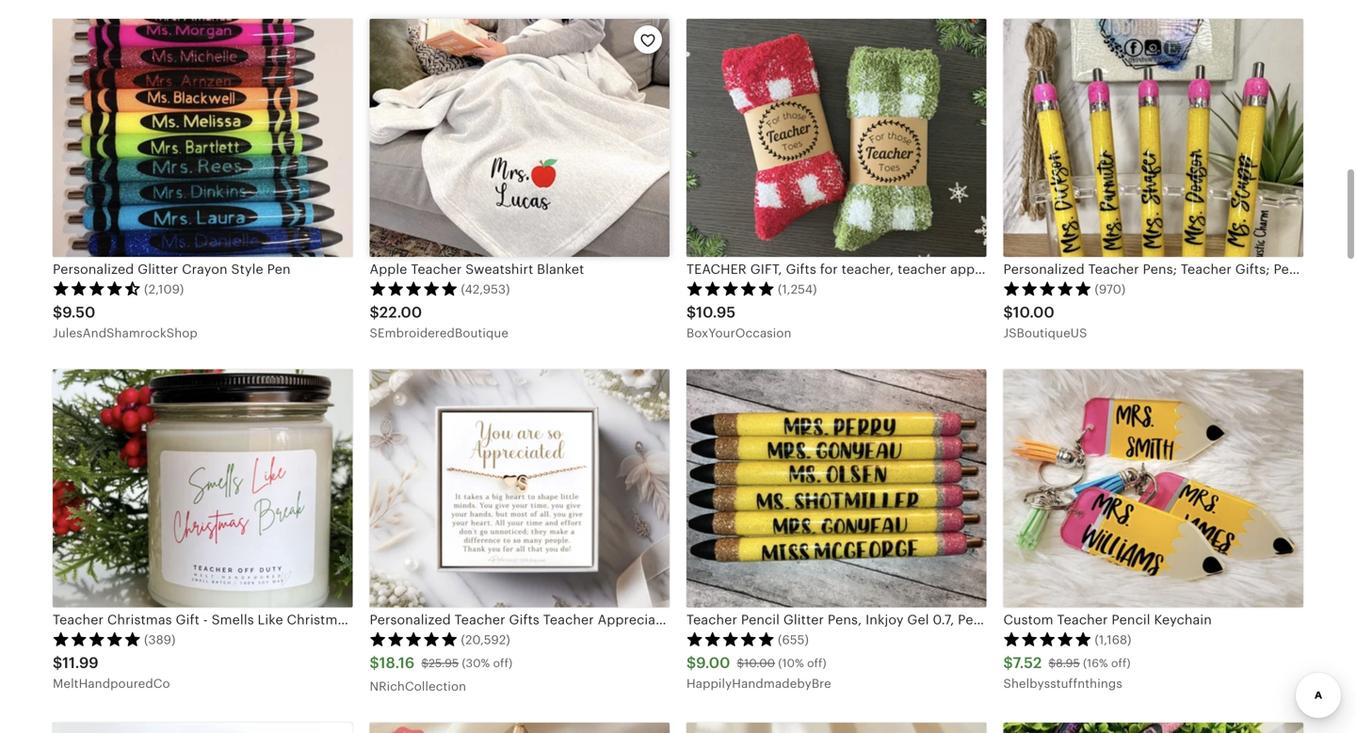 Task type: vqa. For each thing, say whether or not it's contained in the screenshot.


Task type: locate. For each thing, give the bounding box(es) containing it.
off) right (30%
[[493, 657, 513, 670]]

nrichcollection
[[370, 680, 466, 694]]

personalized up 4.5 out of 5 stars image
[[53, 262, 134, 277]]

10.00 up happilyhandmadebybre
[[744, 657, 775, 670]]

pens, left inkjoy
[[828, 613, 862, 628]]

pencil right 'gift,'
[[1167, 613, 1205, 628]]

7.52
[[1013, 655, 1042, 672]]

0 vertical spatial glitter
[[138, 262, 178, 277]]

$ up shelbysstuffnthings
[[1048, 657, 1056, 670]]

$ 18.16 $ 25.95 (30% off)
[[370, 655, 513, 672]]

$ up boxyouroccasion
[[686, 304, 696, 321]]

5 out of 5 stars image up '$ 10.00 jsboutiqueus'
[[1003, 281, 1092, 296]]

$ for 22.00
[[370, 304, 379, 321]]

pens, up 8.95
[[1043, 613, 1077, 628]]

$ inside '$ 10.00 jsboutiqueus'
[[1003, 304, 1013, 321]]

3 off) from the left
[[1111, 657, 1131, 670]]

teacher gift | potholder teacher gift | oven mitt teacher gift | pot holder teacher gift | teacher appreciation image
[[53, 723, 353, 734]]

(389)
[[144, 633, 176, 647]]

0 horizontal spatial christmas
[[107, 613, 172, 628]]

sweatshirt
[[465, 262, 533, 277]]

$ down the custom
[[1003, 655, 1013, 672]]

0 horizontal spatial glitter
[[138, 262, 178, 277]]

1 horizontal spatial personalized
[[958, 613, 1039, 628]]

off)
[[493, 657, 513, 670], [807, 657, 827, 670], [1111, 657, 1131, 670]]

$ 7.52 $ 8.95 (16% off) shelbysstuffnthings
[[1003, 655, 1131, 691]]

0 vertical spatial personalized
[[53, 262, 134, 277]]

8.95
[[1056, 657, 1080, 670]]

10.00 up jsboutiqueus
[[1013, 304, 1055, 321]]

(10%
[[778, 657, 804, 670]]

inkjoy
[[866, 613, 904, 628]]

glitter up "(655)"
[[783, 613, 824, 628]]

apple teacher sweatshirt blanket image
[[370, 19, 670, 257]]

$ 11.99 melthandpouredco
[[53, 655, 170, 691]]

0 vertical spatial 10.00
[[1013, 304, 1055, 321]]

4.5 out of 5 stars image
[[53, 281, 141, 296]]

wax
[[422, 613, 449, 628]]

off) right the (10%
[[807, 657, 827, 670]]

$ for 10.00
[[1003, 304, 1013, 321]]

glitter
[[138, 262, 178, 277], [783, 613, 824, 628]]

gel
[[907, 613, 929, 628]]

$ inside the '$ 18.16 $ 25.95 (30% off)'
[[421, 657, 429, 670]]

5 out of 5 stars image for 11.99
[[53, 632, 141, 647]]

$ up happilyhandmadebybre
[[686, 655, 696, 672]]

(2,109)
[[144, 282, 184, 297]]

christmas right like
[[287, 613, 352, 628]]

$
[[53, 304, 62, 321], [370, 304, 379, 321], [686, 304, 696, 321], [1003, 304, 1013, 321], [53, 655, 62, 672], [370, 655, 379, 672], [686, 655, 696, 672], [1003, 655, 1013, 672], [421, 657, 429, 670], [737, 657, 744, 670], [1048, 657, 1056, 670]]

2 horizontal spatial pencil
[[1167, 613, 1205, 628]]

pen
[[267, 262, 291, 277]]

$ down 4.5 out of 5 stars image
[[53, 304, 62, 321]]

1 horizontal spatial 10.00
[[1013, 304, 1055, 321]]

(1,168)
[[1095, 633, 1131, 647]]

teacher pencil glitter pens, inkjoy gel 0.7, personalized pens, teacher gift, pencil pens
[[686, 613, 1239, 628]]

5 out of 5 stars image up '9.00' on the bottom
[[686, 632, 775, 647]]

5 out of 5 stars image up 10.95
[[686, 281, 775, 296]]

pencil
[[741, 613, 780, 628], [1112, 613, 1150, 628], [1167, 613, 1205, 628]]

keychain
[[1154, 613, 1212, 628]]

1 christmas from the left
[[107, 613, 172, 628]]

(20,592)
[[461, 633, 510, 647]]

off) for 7.52
[[1111, 657, 1131, 670]]

10.00 inside $ 9.00 $ 10.00 (10% off) happilyhandmadebybre
[[744, 657, 775, 670]]

christmas
[[107, 613, 172, 628], [287, 613, 352, 628]]

3 pencil from the left
[[1167, 613, 1205, 628]]

0 horizontal spatial pens,
[[828, 613, 862, 628]]

$ inside '$ 22.00 sembroideredboutique'
[[370, 304, 379, 321]]

melthandpouredco
[[53, 677, 170, 691]]

christmas up (389)
[[107, 613, 172, 628]]

1 vertical spatial glitter
[[783, 613, 824, 628]]

$ inside $ 9.50 julesandshamrockshop
[[53, 304, 62, 321]]

teacher gift, gifts for teacher, teacher appreciation, gift for teacher, teacher socks, gifts for teachers, bulk teacher gifts, custom socks image
[[686, 19, 986, 257]]

1 horizontal spatial pencil
[[1112, 613, 1150, 628]]

(16%
[[1083, 657, 1108, 670]]

1 horizontal spatial off)
[[807, 657, 827, 670]]

11.99
[[62, 655, 99, 672]]

1 off) from the left
[[493, 657, 513, 670]]

$ right '9.00' on the bottom
[[737, 657, 744, 670]]

$ up nrichcollection
[[421, 657, 429, 670]]

2 off) from the left
[[807, 657, 827, 670]]

off) inside the '$ 18.16 $ 25.95 (30% off)'
[[493, 657, 513, 670]]

teacher
[[411, 262, 462, 277], [53, 613, 104, 628], [686, 613, 737, 628], [1057, 613, 1108, 628], [1081, 613, 1132, 628]]

$ 10.00 jsboutiqueus
[[1003, 304, 1087, 341]]

1 horizontal spatial pens,
[[1043, 613, 1077, 628]]

pencil up "(655)"
[[741, 613, 780, 628]]

$ 9.00 $ 10.00 (10% off) happilyhandmadebybre
[[686, 655, 831, 691]]

off) down (1,168) on the bottom right of page
[[1111, 657, 1131, 670]]

$ down break
[[370, 655, 379, 672]]

off) inside $ 7.52 $ 8.95 (16% off) shelbysstuffnthings
[[1111, 657, 1131, 670]]

0 horizontal spatial 10.00
[[744, 657, 775, 670]]

10.00
[[1013, 304, 1055, 321], [744, 657, 775, 670]]

off) inside $ 9.00 $ 10.00 (10% off) happilyhandmadebybre
[[807, 657, 827, 670]]

personalized up the 7.52 at bottom right
[[958, 613, 1039, 628]]

5 out of 5 stars image up 11.99
[[53, 632, 141, 647]]

5 out of 5 stars image
[[370, 281, 458, 296], [686, 281, 775, 296], [1003, 281, 1092, 296], [53, 632, 141, 647], [370, 632, 458, 647], [686, 632, 775, 647], [1003, 632, 1092, 647]]

5 out of 5 stars image for 10.00
[[1003, 281, 1092, 296]]

glitter up "(2,109)"
[[138, 262, 178, 277]]

personalized
[[53, 262, 134, 277], [958, 613, 1039, 628]]

2 pencil from the left
[[1112, 613, 1150, 628]]

$ up jsboutiqueus
[[1003, 304, 1013, 321]]

jsboutiqueus
[[1003, 327, 1087, 341]]

0 horizontal spatial personalized
[[53, 262, 134, 277]]

$ inside $ 10.95 boxyouroccasion
[[686, 304, 696, 321]]

$ down apple
[[370, 304, 379, 321]]

$ up melthandpouredco
[[53, 655, 62, 672]]

$ inside $ 11.99 melthandpouredco
[[53, 655, 62, 672]]

shelbysstuffnthings
[[1003, 677, 1122, 691]]

2 pens, from the left
[[1043, 613, 1077, 628]]

2 horizontal spatial off)
[[1111, 657, 1131, 670]]

pens,
[[828, 613, 862, 628], [1043, 613, 1077, 628]]

$ for 9.00
[[686, 655, 696, 672]]

5 out of 5 stars image down the custom
[[1003, 632, 1092, 647]]

0 horizontal spatial off)
[[493, 657, 513, 670]]

$ for 9.50
[[53, 304, 62, 321]]

1 vertical spatial 10.00
[[744, 657, 775, 670]]

happilyhandmadebybre
[[686, 677, 831, 691]]

1 horizontal spatial christmas
[[287, 613, 352, 628]]

0 horizontal spatial pencil
[[741, 613, 780, 628]]

5 out of 5 stars image up 22.00
[[370, 281, 458, 296]]

it takes a big heart to shape little minds rainbow makeup bag,personalized teacher gifts survival kit,custom pencil bag,gift for teacher image
[[686, 723, 986, 734]]

1 pencil from the left
[[741, 613, 780, 628]]

teacher name christmas ornament - custom teacher christmas ornaments - teacher gift, teacher gift box - teacher appreciation or-0346 image
[[370, 723, 670, 734]]

pencil up (1,168) on the bottom right of page
[[1112, 613, 1150, 628]]



Task type: describe. For each thing, give the bounding box(es) containing it.
(970)
[[1095, 282, 1126, 297]]

10.95
[[696, 304, 736, 321]]

(30%
[[462, 657, 490, 670]]

break
[[355, 613, 391, 628]]

crayon
[[182, 262, 228, 277]]

custom teacher pencil keychain
[[1003, 613, 1212, 628]]

smells
[[211, 613, 254, 628]]

$ 10.95 boxyouroccasion
[[686, 304, 792, 341]]

candle
[[452, 613, 498, 628]]

(655)
[[778, 633, 809, 647]]

(42,953)
[[461, 282, 510, 297]]

style
[[231, 262, 263, 277]]

10.00 inside '$ 10.00 jsboutiqueus'
[[1013, 304, 1055, 321]]

$ for 18.16
[[370, 655, 379, 672]]

off) for 18.16
[[493, 657, 513, 670]]

1 horizontal spatial glitter
[[783, 613, 824, 628]]

julesandshamrockshop
[[53, 327, 198, 341]]

2 christmas from the left
[[287, 613, 352, 628]]

$ for 7.52
[[1003, 655, 1013, 672]]

$ 22.00 sembroideredboutique
[[370, 304, 509, 341]]

teacher christmas gift -  smells like christmas break soy wax candle image
[[53, 370, 353, 608]]

1 pens, from the left
[[828, 613, 862, 628]]

(1,254)
[[778, 282, 817, 297]]

crayon pen, crayon glitter pens, glitter pen, teacher gift, teacher appreciation gift pen, gel pen, resin, back to school, teacher lanyard image
[[1003, 723, 1303, 734]]

custom teacher pencil keychain image
[[1003, 370, 1303, 608]]

apple teacher sweatshirt blanket
[[370, 262, 584, 277]]

personalized teacher pens; teacher gifts; pencil pens; teacher pencil pens; teacher appreciation; cute teacher gifts; teacher pens; teacher image
[[1003, 19, 1303, 257]]

9.00
[[696, 655, 730, 672]]

$ for 10.95
[[686, 304, 696, 321]]

personalized teacher gifts teacher appreciation gifts personalized gifts for teacher teacher thank you gifts christmas gifts for her teacher image
[[370, 370, 670, 608]]

5 out of 5 stars image for 22.00
[[370, 281, 458, 296]]

18.16
[[379, 655, 415, 672]]

gift,
[[1135, 613, 1163, 628]]

5 out of 5 stars image down soy
[[370, 632, 458, 647]]

0.7,
[[933, 613, 954, 628]]

soy
[[395, 613, 419, 628]]

25.95
[[429, 657, 459, 670]]

22.00
[[379, 304, 422, 321]]

boxyouroccasion
[[686, 327, 792, 341]]

5 out of 5 stars image for 9.00
[[686, 632, 775, 647]]

-
[[203, 613, 208, 628]]

gift
[[176, 613, 200, 628]]

9.50
[[62, 304, 95, 321]]

pens
[[1209, 613, 1239, 628]]

custom
[[1003, 613, 1053, 628]]

5 out of 5 stars image for 7.52
[[1003, 632, 1092, 647]]

sembroideredboutique
[[370, 327, 509, 341]]

teacher pencil glitter pens, inkjoy gel 0.7, personalized pens, teacher gift, pencil pens image
[[686, 370, 986, 608]]

5 out of 5 stars image for 10.95
[[686, 281, 775, 296]]

off) for 9.00
[[807, 657, 827, 670]]

like
[[258, 613, 283, 628]]

$ for 11.99
[[53, 655, 62, 672]]

personalized glitter crayon style pen image
[[53, 19, 353, 257]]

blanket
[[537, 262, 584, 277]]

$ 9.50 julesandshamrockshop
[[53, 304, 198, 341]]

teacher christmas gift -  smells like christmas break soy wax candle
[[53, 613, 498, 628]]

1 vertical spatial personalized
[[958, 613, 1039, 628]]

personalized glitter crayon style pen
[[53, 262, 291, 277]]

apple
[[370, 262, 407, 277]]



